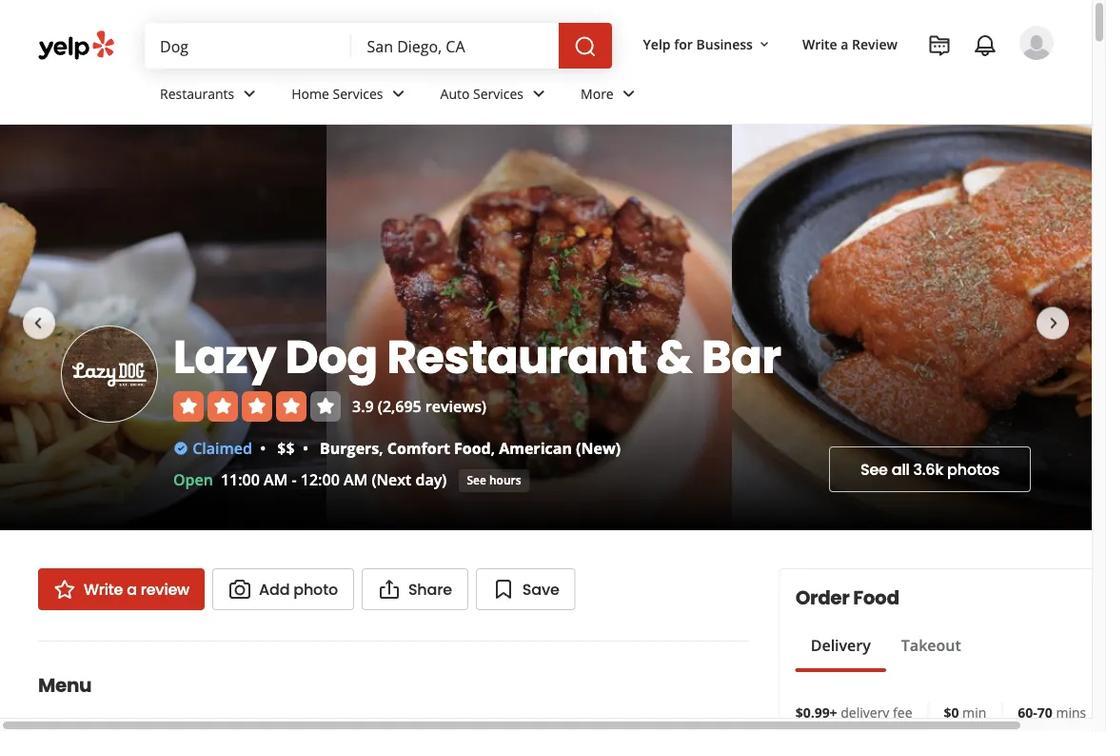 Task type: locate. For each thing, give the bounding box(es) containing it.
comfort
[[387, 438, 450, 459]]

2 services from the left
[[473, 84, 524, 102]]

24 chevron down v2 image right auto services in the top of the page
[[528, 82, 551, 105]]

home services
[[292, 84, 383, 102]]

auto
[[441, 84, 470, 102]]

1 horizontal spatial services
[[473, 84, 524, 102]]

open 11:00 am - 12:00 am (next day)
[[173, 470, 447, 490]]

1 photo of lazy dog restaurant & bar - san diego, ca, us. image from the left
[[0, 125, 327, 531]]

a for review
[[127, 579, 137, 600]]

food
[[454, 438, 491, 459], [854, 585, 900, 612]]

write right 24 star v2 icon
[[84, 579, 123, 600]]

order food
[[796, 585, 900, 612]]

see for see all 3.6k photos
[[861, 459, 889, 481]]

see
[[861, 459, 889, 481], [467, 472, 487, 488]]

food up "see hours" on the left
[[454, 438, 491, 459]]

next image
[[1043, 312, 1066, 335]]

see hours link
[[459, 470, 530, 492]]

burgers link
[[320, 438, 379, 459]]

write left review
[[803, 35, 838, 53]]

11:00
[[221, 470, 260, 490]]

delivery tab panel
[[796, 673, 977, 680]]

24 chevron down v2 image inside more link
[[618, 82, 641, 105]]

order
[[796, 585, 850, 612]]

more
[[581, 84, 614, 102]]

24 chevron down v2 image inside auto services link
[[528, 82, 551, 105]]

yelp for business
[[644, 35, 753, 53]]

0 vertical spatial write
[[803, 35, 838, 53]]

am down burgers link
[[344, 470, 368, 490]]

0 horizontal spatial 24 chevron down v2 image
[[387, 82, 410, 105]]

2 , from the left
[[491, 438, 495, 459]]

a
[[841, 35, 849, 53], [127, 579, 137, 600]]

share button
[[362, 569, 468, 611]]

reviews)
[[426, 396, 487, 417]]

24 chevron down v2 image for auto services
[[528, 82, 551, 105]]

1 horizontal spatial food
[[854, 585, 900, 612]]

lazy
[[173, 325, 276, 389]]

0 horizontal spatial ,
[[379, 438, 383, 459]]

0 horizontal spatial food
[[454, 438, 491, 459]]

min
[[963, 703, 987, 722]]

0 horizontal spatial a
[[127, 579, 137, 600]]

0 vertical spatial food
[[454, 438, 491, 459]]

1 horizontal spatial see
[[861, 459, 889, 481]]

0 horizontal spatial write
[[84, 579, 123, 600]]

$0.99+ delivery fee
[[796, 703, 913, 722]]

, up the (next
[[379, 438, 383, 459]]

review
[[853, 35, 898, 53]]

1 24 chevron down v2 image from the left
[[238, 82, 261, 105]]

24 chevron down v2 image
[[387, 82, 410, 105], [528, 82, 551, 105]]

3 photo of lazy dog restaurant & bar - san diego, ca, us. image from the left
[[733, 125, 1107, 531]]

write a review
[[803, 35, 898, 53]]

, up "see hours" on the left
[[491, 438, 495, 459]]

3.6k
[[914, 459, 944, 481]]

dog
[[286, 325, 378, 389]]

24 chevron down v2 image
[[238, 82, 261, 105], [618, 82, 641, 105]]

(next
[[372, 470, 412, 490]]

1 horizontal spatial am
[[344, 470, 368, 490]]

all
[[892, 459, 910, 481]]

1 vertical spatial write
[[84, 579, 123, 600]]

tab list
[[796, 634, 977, 673]]

hours
[[490, 472, 522, 488]]

1 horizontal spatial ,
[[491, 438, 495, 459]]

burgers , comfort food , american (new)
[[320, 438, 621, 459]]

24 chevron down v2 image inside the home services link
[[387, 82, 410, 105]]

see left all
[[861, 459, 889, 481]]

am
[[264, 470, 288, 490], [344, 470, 368, 490]]

3.9
[[352, 396, 374, 417]]

see hours
[[467, 472, 522, 488]]

1 horizontal spatial a
[[841, 35, 849, 53]]

$0.99+
[[796, 703, 838, 722]]

2 24 chevron down v2 image from the left
[[618, 82, 641, 105]]

1 horizontal spatial write
[[803, 35, 838, 53]]

24 share v2 image
[[378, 578, 401, 601]]

(2,695
[[378, 396, 422, 417]]

0 horizontal spatial am
[[264, 470, 288, 490]]

24 chevron down v2 image right restaurants
[[238, 82, 261, 105]]

0 horizontal spatial 24 chevron down v2 image
[[238, 82, 261, 105]]

claimed
[[193, 438, 252, 459]]

search image
[[574, 35, 597, 58]]

1 horizontal spatial 24 chevron down v2 image
[[618, 82, 641, 105]]

menu element
[[8, 641, 780, 733]]

services for auto services
[[473, 84, 524, 102]]

menu
[[38, 673, 91, 699]]

24 chevron down v2 image inside restaurants link
[[238, 82, 261, 105]]

services right "home"
[[333, 84, 383, 102]]

home
[[292, 84, 329, 102]]

,
[[379, 438, 383, 459], [491, 438, 495, 459]]

None search field
[[145, 23, 616, 69]]

24 chevron down v2 image right more
[[618, 82, 641, 105]]

1 , from the left
[[379, 438, 383, 459]]

services right auto
[[473, 84, 524, 102]]

save button
[[476, 569, 576, 611]]

0 horizontal spatial services
[[333, 84, 383, 102]]

user actions element
[[628, 24, 1081, 141]]

1 24 chevron down v2 image from the left
[[387, 82, 410, 105]]

$$
[[278, 438, 295, 459]]

takeout
[[902, 635, 962, 656]]

more link
[[566, 69, 656, 124]]

70
[[1038, 703, 1053, 722]]

1 vertical spatial a
[[127, 579, 137, 600]]

0 horizontal spatial see
[[467, 472, 487, 488]]

0 vertical spatial a
[[841, 35, 849, 53]]

open
[[173, 470, 213, 490]]

american
[[499, 438, 572, 459]]

24 chevron down v2 image for more
[[618, 82, 641, 105]]

(2,695 reviews) link
[[378, 396, 487, 417]]

$0
[[945, 703, 960, 722]]

1 horizontal spatial 24 chevron down v2 image
[[528, 82, 551, 105]]

write
[[803, 35, 838, 53], [84, 579, 123, 600]]

services
[[333, 84, 383, 102], [473, 84, 524, 102]]

add photo link
[[213, 569, 354, 611]]

see left hours
[[467, 472, 487, 488]]

write inside user actions element
[[803, 35, 838, 53]]

2 24 chevron down v2 image from the left
[[528, 82, 551, 105]]

photo of lazy dog restaurant & bar - san diego, ca, us. image
[[0, 125, 327, 531], [327, 125, 733, 531], [733, 125, 1107, 531]]

food right order
[[854, 585, 900, 612]]

16 chevron down v2 image
[[757, 37, 773, 52]]

am left -
[[264, 470, 288, 490]]

1 services from the left
[[333, 84, 383, 102]]

see for see hours
[[467, 472, 487, 488]]

24 chevron down v2 image left auto
[[387, 82, 410, 105]]

projects image
[[929, 34, 952, 57]]

mins
[[1057, 703, 1087, 722]]

add photo
[[259, 579, 338, 600]]



Task type: describe. For each thing, give the bounding box(es) containing it.
60-
[[1019, 703, 1038, 722]]

write a review link
[[38, 569, 205, 611]]

comfort food link
[[387, 438, 491, 459]]

tab list containing delivery
[[796, 634, 977, 673]]

american (new) link
[[499, 438, 621, 459]]

add
[[259, 579, 290, 600]]

photo
[[294, 579, 338, 600]]

1 am from the left
[[264, 470, 288, 490]]

auto services link
[[425, 69, 566, 124]]

write a review
[[84, 579, 190, 600]]

&
[[657, 325, 693, 389]]

fee
[[894, 703, 913, 722]]

bar
[[702, 325, 782, 389]]

see all 3.6k photos link
[[830, 447, 1032, 492]]

24 chevron down v2 image for restaurants
[[238, 82, 261, 105]]

see all 3.6k photos
[[861, 459, 1000, 481]]

yelp
[[644, 35, 671, 53]]

review
[[141, 579, 190, 600]]

write for write a review
[[803, 35, 838, 53]]

share
[[409, 579, 452, 600]]

business categories element
[[145, 69, 1055, 124]]

$0 min
[[945, 703, 987, 722]]

day)
[[416, 470, 447, 490]]

home services link
[[276, 69, 425, 124]]

for
[[675, 35, 693, 53]]

restaurants
[[160, 84, 235, 102]]

ruby a. image
[[1020, 26, 1055, 60]]

delivery
[[811, 635, 871, 656]]

60-70 mins
[[1019, 703, 1087, 722]]

(new)
[[576, 438, 621, 459]]

24 save outline v2 image
[[492, 578, 515, 601]]

12:00
[[301, 470, 340, 490]]

24 camera v2 image
[[229, 578, 252, 601]]

2 am from the left
[[344, 470, 368, 490]]

burgers
[[320, 438, 379, 459]]

1 vertical spatial food
[[854, 585, 900, 612]]

restaurant
[[387, 325, 647, 389]]

write for write a review
[[84, 579, 123, 600]]

auto services
[[441, 84, 524, 102]]

save
[[523, 579, 560, 600]]

24 star v2 image
[[53, 578, 76, 601]]

delivery
[[841, 703, 890, 722]]

2 photo of lazy dog restaurant & bar - san diego, ca, us. image from the left
[[327, 125, 733, 531]]

lazy dog restaurant & bar
[[173, 325, 782, 389]]

24 chevron down v2 image for home services
[[387, 82, 410, 105]]

yelp for business button
[[636, 27, 780, 61]]

16 claim filled v2 image
[[173, 441, 189, 456]]

notifications image
[[975, 34, 997, 57]]

3.9 (2,695 reviews)
[[352, 396, 487, 417]]

3.9 star rating image
[[173, 392, 341, 422]]

previous image
[[27, 312, 50, 335]]

restaurants link
[[145, 69, 276, 124]]

a for review
[[841, 35, 849, 53]]

write a review link
[[795, 27, 906, 61]]

services for home services
[[333, 84, 383, 102]]

photos
[[948, 459, 1000, 481]]

-
[[292, 470, 297, 490]]

business
[[697, 35, 753, 53]]



Task type: vqa. For each thing, say whether or not it's contained in the screenshot.
Do you recommend this business?
no



